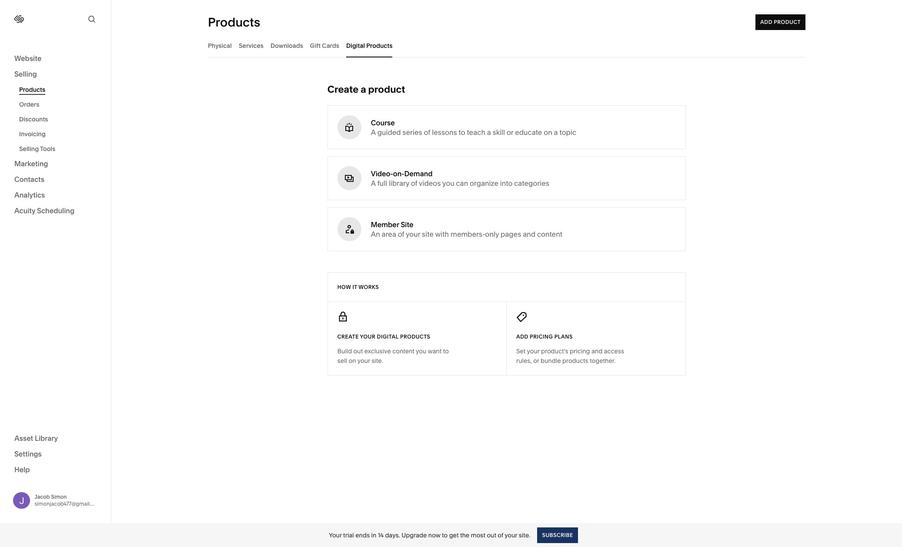 Task type: locate. For each thing, give the bounding box(es) containing it.
how it works
[[338, 284, 379, 290]]

product
[[369, 84, 405, 95]]

0 vertical spatial selling
[[14, 70, 37, 78]]

most
[[471, 531, 486, 539]]

to left get
[[442, 531, 448, 539]]

library
[[389, 179, 410, 187]]

add for add product
[[761, 19, 773, 25]]

1 horizontal spatial out
[[487, 531, 497, 539]]

how
[[338, 284, 351, 290]]

0 vertical spatial to
[[459, 128, 466, 136]]

marketing link
[[14, 159, 97, 169]]

you left want
[[416, 347, 427, 355]]

0 vertical spatial out
[[354, 347, 363, 355]]

jacob
[[35, 494, 50, 500]]

tab list
[[208, 34, 806, 57]]

out right the build
[[354, 347, 363, 355]]

1 vertical spatial add
[[517, 333, 529, 340]]

0 horizontal spatial add
[[517, 333, 529, 340]]

to right want
[[443, 347, 449, 355]]

or inside set your product's pricing and access rules, or bundle products together.
[[534, 357, 540, 365]]

0 horizontal spatial content
[[393, 347, 415, 355]]

2 a from the top
[[371, 179, 376, 187]]

of right series
[[424, 128, 431, 136]]

teach
[[467, 128, 486, 136]]

works
[[359, 284, 379, 290]]

pages
[[501, 230, 522, 238]]

a left skill on the right top of the page
[[487, 128, 491, 136]]

1 vertical spatial on
[[349, 357, 356, 365]]

0 vertical spatial content
[[538, 230, 563, 238]]

0 horizontal spatial or
[[507, 128, 514, 136]]

you inside video-on-demand a full library of videos you can organize into categories
[[443, 179, 455, 187]]

2 horizontal spatial a
[[554, 128, 558, 136]]

1 vertical spatial create
[[338, 333, 359, 340]]

0 vertical spatial or
[[507, 128, 514, 136]]

or right skill on the right top of the page
[[507, 128, 514, 136]]

help
[[14, 465, 30, 474]]

site.
[[372, 357, 383, 365], [519, 531, 531, 539]]

content inside the member site an area of your site with members-only pages and content
[[538, 230, 563, 238]]

2 horizontal spatial products
[[367, 42, 393, 49]]

or right 'rules,'
[[534, 357, 540, 365]]

organize
[[470, 179, 499, 187]]

tab list containing physical
[[208, 34, 806, 57]]

products
[[400, 333, 431, 340], [563, 357, 589, 365]]

pricing down plans
[[570, 347, 591, 355]]

pricing up product's on the bottom
[[530, 333, 553, 340]]

add left product
[[761, 19, 773, 25]]

0 horizontal spatial on
[[349, 357, 356, 365]]

selling down website
[[14, 70, 37, 78]]

of down site
[[398, 230, 405, 238]]

0 horizontal spatial out
[[354, 347, 363, 355]]

to
[[459, 128, 466, 136], [443, 347, 449, 355], [442, 531, 448, 539]]

1 horizontal spatial you
[[443, 179, 455, 187]]

1 vertical spatial out
[[487, 531, 497, 539]]

discounts
[[19, 115, 48, 123]]

selling for selling
[[14, 70, 37, 78]]

a left full
[[371, 179, 376, 187]]

site. down exclusive at left bottom
[[372, 357, 383, 365]]

1 horizontal spatial pricing
[[570, 347, 591, 355]]

site. left subscribe "button" at the right bottom of page
[[519, 531, 531, 539]]

1 vertical spatial products
[[563, 357, 589, 365]]

1 vertical spatial selling
[[19, 145, 39, 153]]

build
[[338, 347, 352, 355]]

to for lessons
[[459, 128, 466, 136]]

your down site
[[406, 230, 421, 238]]

digital
[[347, 42, 365, 49]]

1 horizontal spatial and
[[592, 347, 603, 355]]

physical
[[208, 42, 232, 49]]

of down demand
[[411, 179, 418, 187]]

product's
[[542, 347, 569, 355]]

products right the digital
[[367, 42, 393, 49]]

settings
[[14, 449, 42, 458]]

and inside set your product's pricing and access rules, or bundle products together.
[[592, 347, 603, 355]]

0 horizontal spatial site.
[[372, 357, 383, 365]]

1 horizontal spatial products
[[563, 357, 589, 365]]

products inside button
[[367, 42, 393, 49]]

simonjacob477@gmail.com
[[35, 501, 102, 507]]

1 horizontal spatial a
[[487, 128, 491, 136]]

products down product's on the bottom
[[563, 357, 589, 365]]

0 vertical spatial create
[[328, 84, 359, 95]]

on
[[544, 128, 553, 136], [349, 357, 356, 365]]

0 vertical spatial pricing
[[530, 333, 553, 340]]

products up want
[[400, 333, 431, 340]]

to left teach at the top right of page
[[459, 128, 466, 136]]

digital
[[377, 333, 399, 340]]

content down digital
[[393, 347, 415, 355]]

0 vertical spatial and
[[523, 230, 536, 238]]

products up physical button
[[208, 15, 260, 30]]

0 horizontal spatial you
[[416, 347, 427, 355]]

a
[[371, 128, 376, 136], [371, 179, 376, 187]]

2 vertical spatial products
[[19, 86, 45, 94]]

1 a from the top
[[371, 128, 376, 136]]

your down exclusive at left bottom
[[358, 357, 370, 365]]

build out exclusive content you want to sell on your site.
[[338, 347, 449, 365]]

1 horizontal spatial content
[[538, 230, 563, 238]]

products up orders
[[19, 86, 45, 94]]

asset
[[14, 434, 33, 443]]

1 vertical spatial and
[[592, 347, 603, 355]]

0 vertical spatial products
[[208, 15, 260, 30]]

sell
[[338, 357, 348, 365]]

1 horizontal spatial on
[[544, 128, 553, 136]]

0 vertical spatial a
[[371, 128, 376, 136]]

your up exclusive at left bottom
[[360, 333, 376, 340]]

1 vertical spatial products
[[367, 42, 393, 49]]

you
[[443, 179, 455, 187], [416, 347, 427, 355]]

full
[[378, 179, 387, 187]]

out
[[354, 347, 363, 355], [487, 531, 497, 539]]

1 vertical spatial or
[[534, 357, 540, 365]]

0 vertical spatial you
[[443, 179, 455, 187]]

of inside the member site an area of your site with members-only pages and content
[[398, 230, 405, 238]]

a down course
[[371, 128, 376, 136]]

a inside video-on-demand a full library of videos you can organize into categories
[[371, 179, 376, 187]]

a left the product
[[361, 84, 366, 95]]

products
[[208, 15, 260, 30], [367, 42, 393, 49], [19, 86, 45, 94]]

help link
[[14, 465, 30, 474]]

simon
[[51, 494, 67, 500]]

or
[[507, 128, 514, 136], [534, 357, 540, 365]]

selling for selling tools
[[19, 145, 39, 153]]

add up set
[[517, 333, 529, 340]]

1 vertical spatial content
[[393, 347, 415, 355]]

and up together.
[[592, 347, 603, 355]]

1 vertical spatial to
[[443, 347, 449, 355]]

of
[[424, 128, 431, 136], [411, 179, 418, 187], [398, 230, 405, 238], [498, 531, 504, 539]]

your inside the member site an area of your site with members-only pages and content
[[406, 230, 421, 238]]

on-
[[393, 169, 405, 178]]

content right the pages
[[538, 230, 563, 238]]

in
[[372, 531, 377, 539]]

0 horizontal spatial products
[[400, 333, 431, 340]]

your inside set your product's pricing and access rules, or bundle products together.
[[527, 347, 540, 355]]

selling link
[[14, 69, 97, 80]]

a
[[361, 84, 366, 95], [487, 128, 491, 136], [554, 128, 558, 136]]

0 vertical spatial products
[[400, 333, 431, 340]]

0 vertical spatial site.
[[372, 357, 383, 365]]

on right educate
[[544, 128, 553, 136]]

add inside add product button
[[761, 19, 773, 25]]

set your product's pricing and access rules, or bundle products together.
[[517, 347, 625, 365]]

asset library link
[[14, 433, 97, 444]]

your right set
[[527, 347, 540, 355]]

settings link
[[14, 449, 97, 459]]

and inside the member site an area of your site with members-only pages and content
[[523, 230, 536, 238]]

add
[[761, 19, 773, 25], [517, 333, 529, 340]]

1 vertical spatial pricing
[[570, 347, 591, 355]]

0 vertical spatial on
[[544, 128, 553, 136]]

on right sell
[[349, 357, 356, 365]]

acuity
[[14, 206, 35, 215]]

pricing
[[530, 333, 553, 340], [570, 347, 591, 355]]

out right most
[[487, 531, 497, 539]]

your right most
[[505, 531, 518, 539]]

0 horizontal spatial and
[[523, 230, 536, 238]]

tools
[[40, 145, 55, 153]]

skill
[[493, 128, 505, 136]]

to inside build out exclusive content you want to sell on your site.
[[443, 347, 449, 355]]

1 horizontal spatial site.
[[519, 531, 531, 539]]

your
[[406, 230, 421, 238], [360, 333, 376, 340], [527, 347, 540, 355], [358, 357, 370, 365], [505, 531, 518, 539]]

and
[[523, 230, 536, 238], [592, 347, 603, 355]]

you inside build out exclusive content you want to sell on your site.
[[416, 347, 427, 355]]

pricing inside set your product's pricing and access rules, or bundle products together.
[[570, 347, 591, 355]]

to inside "course a guided series of lessons to teach a skill or educate on a topic"
[[459, 128, 466, 136]]

cards
[[322, 42, 340, 49]]

scheduling
[[37, 206, 75, 215]]

to for want
[[443, 347, 449, 355]]

2 vertical spatial to
[[442, 531, 448, 539]]

of right most
[[498, 531, 504, 539]]

you left can
[[443, 179, 455, 187]]

upgrade
[[402, 531, 427, 539]]

member
[[371, 220, 399, 229]]

products link
[[19, 82, 101, 97]]

downloads
[[271, 42, 303, 49]]

services button
[[239, 34, 264, 57]]

out inside build out exclusive content you want to sell on your site.
[[354, 347, 363, 355]]

0 horizontal spatial a
[[361, 84, 366, 95]]

selling
[[14, 70, 37, 78], [19, 145, 39, 153]]

rules,
[[517, 357, 532, 365]]

1 vertical spatial a
[[371, 179, 376, 187]]

1 vertical spatial you
[[416, 347, 427, 355]]

1 horizontal spatial add
[[761, 19, 773, 25]]

only
[[486, 230, 499, 238]]

and right the pages
[[523, 230, 536, 238]]

a left topic
[[554, 128, 558, 136]]

1 horizontal spatial or
[[534, 357, 540, 365]]

selling up marketing
[[19, 145, 39, 153]]

0 vertical spatial add
[[761, 19, 773, 25]]



Task type: describe. For each thing, give the bounding box(es) containing it.
gift
[[310, 42, 321, 49]]

series
[[403, 128, 423, 136]]

videos
[[419, 179, 441, 187]]

exclusive
[[365, 347, 391, 355]]

create your digital products
[[338, 333, 431, 340]]

orders link
[[19, 97, 101, 112]]

14
[[378, 531, 384, 539]]

into
[[501, 179, 513, 187]]

days.
[[385, 531, 400, 539]]

services
[[239, 42, 264, 49]]

contacts
[[14, 175, 44, 184]]

1 horizontal spatial products
[[208, 15, 260, 30]]

on inside "course a guided series of lessons to teach a skill or educate on a topic"
[[544, 128, 553, 136]]

content inside build out exclusive content you want to sell on your site.
[[393, 347, 415, 355]]

site
[[422, 230, 434, 238]]

member site an area of your site with members-only pages and content
[[371, 220, 563, 238]]

your trial ends in 14 days. upgrade now to get the most out of your site.
[[329, 531, 531, 539]]

selling tools link
[[19, 141, 101, 156]]

set
[[517, 347, 526, 355]]

discounts link
[[19, 112, 101, 127]]

a inside "course a guided series of lessons to teach a skill or educate on a topic"
[[371, 128, 376, 136]]

marketing
[[14, 159, 48, 168]]

website link
[[14, 54, 97, 64]]

create for create your digital products
[[338, 333, 359, 340]]

selling tools
[[19, 145, 55, 153]]

contacts link
[[14, 175, 97, 185]]

or inside "course a guided series of lessons to teach a skill or educate on a topic"
[[507, 128, 514, 136]]

bundle
[[541, 357, 561, 365]]

invoicing link
[[19, 127, 101, 141]]

trial
[[344, 531, 354, 539]]

an
[[371, 230, 380, 238]]

educate
[[516, 128, 543, 136]]

the
[[461, 531, 470, 539]]

invoicing
[[19, 130, 46, 138]]

products inside set your product's pricing and access rules, or bundle products together.
[[563, 357, 589, 365]]

plans
[[555, 333, 573, 340]]

subscribe button
[[538, 527, 578, 543]]

asset library
[[14, 434, 58, 443]]

of inside video-on-demand a full library of videos you can organize into categories
[[411, 179, 418, 187]]

site
[[401, 220, 414, 229]]

together.
[[590, 357, 616, 365]]

add pricing plans
[[517, 333, 573, 340]]

now
[[429, 531, 441, 539]]

of inside "course a guided series of lessons to teach a skill or educate on a topic"
[[424, 128, 431, 136]]

create a product
[[328, 84, 405, 95]]

with
[[436, 230, 449, 238]]

on inside build out exclusive content you want to sell on your site.
[[349, 357, 356, 365]]

gift cards
[[310, 42, 340, 49]]

gift cards button
[[310, 34, 340, 57]]

1 vertical spatial site.
[[519, 531, 531, 539]]

library
[[35, 434, 58, 443]]

area
[[382, 230, 397, 238]]

add for add pricing plans
[[517, 333, 529, 340]]

add product
[[761, 19, 801, 25]]

physical button
[[208, 34, 232, 57]]

digital products
[[347, 42, 393, 49]]

acuity scheduling link
[[14, 206, 97, 216]]

analytics link
[[14, 190, 97, 201]]

topic
[[560, 128, 577, 136]]

0 horizontal spatial products
[[19, 86, 45, 94]]

lessons
[[432, 128, 457, 136]]

can
[[456, 179, 469, 187]]

create for create a product
[[328, 84, 359, 95]]

jacob simon simonjacob477@gmail.com
[[35, 494, 102, 507]]

website
[[14, 54, 42, 63]]

demand
[[405, 169, 433, 178]]

orders
[[19, 101, 39, 108]]

your
[[329, 531, 342, 539]]

video-on-demand a full library of videos you can organize into categories
[[371, 169, 550, 187]]

members-
[[451, 230, 486, 238]]

analytics
[[14, 191, 45, 199]]

subscribe
[[543, 532, 574, 538]]

site. inside build out exclusive content you want to sell on your site.
[[372, 357, 383, 365]]

acuity scheduling
[[14, 206, 75, 215]]

access
[[604, 347, 625, 355]]

your inside build out exclusive content you want to sell on your site.
[[358, 357, 370, 365]]

course a guided series of lessons to teach a skill or educate on a topic
[[371, 118, 577, 136]]

video-
[[371, 169, 393, 178]]

add product button
[[756, 14, 806, 30]]

get
[[450, 531, 459, 539]]

course
[[371, 118, 395, 127]]

categories
[[515, 179, 550, 187]]

0 horizontal spatial pricing
[[530, 333, 553, 340]]

product
[[775, 19, 801, 25]]

it
[[353, 284, 358, 290]]



Task type: vqa. For each thing, say whether or not it's contained in the screenshot.
the All Files
no



